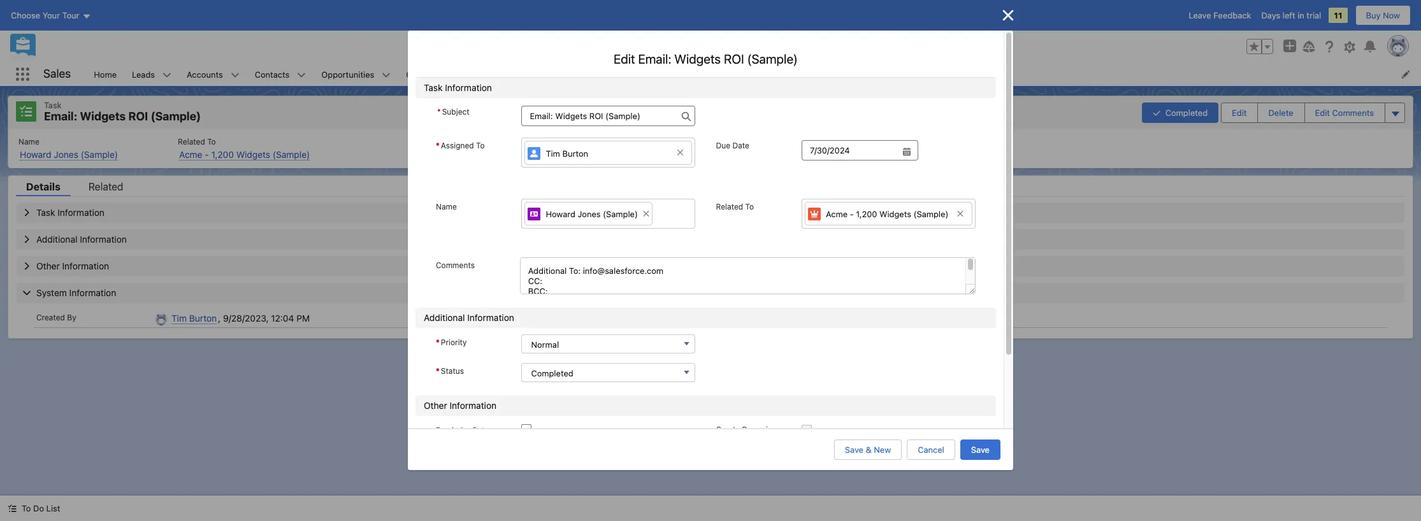 Task type: describe. For each thing, give the bounding box(es) containing it.
task for information
[[424, 82, 443, 93]]

save & new
[[845, 445, 891, 455]]

1 vertical spatial -
[[850, 209, 854, 219]]

(sample) inside name howard jones (sample)
[[81, 149, 118, 160]]

delete button
[[1258, 103, 1304, 122]]

status
[[441, 366, 464, 376]]

reminder set
[[436, 426, 484, 435]]

0 vertical spatial howard jones (sample) link
[[20, 149, 118, 160]]

days left in trial
[[1261, 10, 1321, 20]]

of
[[741, 434, 748, 444]]

* for assigned to
[[436, 141, 440, 150]]

leave feedback
[[1189, 10, 1251, 20]]

information for other information
[[450, 400, 497, 411]]

task email: widgets roi (sample)
[[44, 100, 201, 123]]

buy now button
[[1355, 5, 1411, 25]]

&
[[866, 445, 872, 455]]

howard inside howard jones (sample) link
[[546, 209, 575, 219]]

task for email:
[[44, 100, 62, 110]]

opportunities list item
[[314, 62, 398, 86]]

list for home link
[[8, 129, 1413, 168]]

recurring
[[742, 425, 777, 434]]

accounts
[[187, 69, 223, 79]]

save for save
[[971, 445, 990, 455]]

* left subject
[[437, 107, 441, 117]]

created by
[[36, 313, 76, 322]]

priority
[[441, 338, 467, 347]]

1 vertical spatial howard jones (sample) link
[[525, 202, 652, 226]]

widgets inside task email: widgets roi (sample)
[[80, 110, 126, 123]]

edit comments button
[[1305, 103, 1384, 122]]

to for related to
[[745, 202, 754, 211]]

contacts
[[255, 69, 290, 79]]

additional
[[424, 312, 465, 323]]

text default image
[[8, 504, 17, 513]]

calendar link
[[398, 62, 448, 86]]

save button
[[960, 440, 1001, 460]]

edit for edit comments
[[1315, 108, 1330, 118]]

details link
[[16, 181, 71, 196]]

opportunities
[[321, 69, 374, 79]]

dashboards list item
[[518, 62, 596, 86]]

information for system information
[[69, 287, 116, 298]]

completed inside button
[[1165, 108, 1208, 118]]

acme - 1,200 widgets (sample) link for howard jones (sample) link to the top
[[179, 149, 310, 160]]

do
[[33, 503, 44, 514]]

home link
[[86, 62, 124, 86]]

create
[[716, 425, 740, 434]]

quotes
[[666, 69, 694, 79]]

other information
[[424, 400, 497, 411]]

to do list
[[22, 503, 60, 514]]

leads link
[[124, 62, 163, 86]]

forecasts link
[[465, 62, 518, 86]]

forecasts
[[473, 69, 510, 79]]

assigned
[[441, 141, 474, 150]]

inverse image
[[1001, 8, 1016, 23]]

series
[[716, 434, 738, 444]]

acme - 1,200 widgets (sample) link for the bottommost howard jones (sample) link
[[805, 202, 972, 226]]

additional information
[[424, 312, 514, 323]]

reminder
[[436, 426, 470, 435]]

to inside button
[[22, 503, 31, 514]]

contacts list item
[[247, 62, 314, 86]]

list for 'leave feedback' link
[[86, 62, 1421, 86]]

email: for task
[[44, 110, 77, 123]]

created
[[36, 313, 65, 322]]

related to acme - 1,200 widgets (sample)
[[178, 137, 310, 160]]

,
[[218, 313, 221, 323]]

quotes list item
[[658, 62, 718, 86]]

leave feedback link
[[1189, 10, 1251, 20]]

1 horizontal spatial tim
[[546, 148, 560, 158]]

11
[[1334, 10, 1342, 20]]

comments inside button
[[1332, 108, 1374, 118]]

system
[[36, 287, 67, 298]]

acme inside related to acme - 1,200 widgets (sample)
[[179, 149, 202, 160]]

related for related
[[88, 181, 123, 192]]

cancel
[[918, 445, 944, 455]]

1 pm from the left
[[296, 313, 310, 323]]

due
[[716, 141, 730, 150]]

1 vertical spatial burton
[[189, 313, 217, 323]]

name for name howard jones (sample)
[[18, 137, 39, 146]]

to for related to acme - 1,200 widgets (sample)
[[207, 137, 216, 146]]

system information button
[[17, 283, 1405, 303]]

(sample) inside related to acme - 1,200 widgets (sample)
[[273, 149, 310, 160]]

now
[[1383, 10, 1400, 20]]

0 vertical spatial group
[[1247, 39, 1273, 54]]

1 vertical spatial 1,200
[[856, 209, 877, 219]]

edit email: widgets roi (sample)
[[614, 52, 798, 66]]

leave
[[1189, 10, 1211, 20]]

(sample) inside task email: widgets roi (sample)
[[151, 110, 201, 123]]

* for status
[[436, 366, 440, 376]]

to do list button
[[0, 496, 68, 521]]

set
[[472, 426, 484, 435]]

- inside related to acme - 1,200 widgets (sample)
[[205, 149, 209, 160]]

normal button
[[522, 334, 696, 354]]

leads
[[132, 69, 155, 79]]

* for priority
[[436, 338, 440, 347]]

1 vertical spatial acme
[[826, 209, 848, 219]]

system information
[[36, 287, 116, 298]]



Task type: vqa. For each thing, say whether or not it's contained in the screenshot.
Global Media - 80 Widgets (Sample)
no



Task type: locate. For each thing, give the bounding box(es) containing it.
email: up name howard jones (sample)
[[44, 110, 77, 123]]

0 horizontal spatial name
[[18, 137, 39, 146]]

name inside name howard jones (sample)
[[18, 137, 39, 146]]

to
[[207, 137, 216, 146], [476, 141, 485, 150], [745, 202, 754, 211], [22, 503, 31, 514]]

tim burton
[[546, 148, 588, 158], [171, 313, 217, 323]]

1 vertical spatial howard
[[546, 209, 575, 219]]

tasks inside "tasks" link
[[776, 69, 798, 79]]

burton left ,
[[189, 313, 217, 323]]

0 horizontal spatial tim burton link
[[171, 313, 217, 324]]

related for related to
[[716, 202, 743, 211]]

1 vertical spatial tim burton
[[171, 313, 217, 323]]

0 horizontal spatial burton
[[189, 313, 217, 323]]

0 vertical spatial acme
[[179, 149, 202, 160]]

1 horizontal spatial 9/28/2023,
[[913, 313, 958, 323]]

analytics link
[[718, 62, 768, 86]]

howard inside name howard jones (sample)
[[20, 149, 51, 160]]

leads list item
[[124, 62, 179, 86]]

edit button
[[1222, 103, 1257, 122]]

related inside related to acme - 1,200 widgets (sample)
[[178, 137, 205, 146]]

by
[[67, 313, 76, 322]]

0 horizontal spatial tim burton
[[171, 313, 217, 323]]

name
[[18, 137, 39, 146], [436, 202, 457, 211]]

0 horizontal spatial related
[[88, 181, 123, 192]]

2 12:04 from the left
[[961, 313, 984, 323]]

information
[[445, 82, 492, 93], [69, 287, 116, 298], [467, 312, 514, 323], [450, 400, 497, 411]]

0 horizontal spatial howard jones (sample) link
[[20, 149, 118, 160]]

related for related to acme - 1,200 widgets (sample)
[[178, 137, 205, 146]]

0 horizontal spatial howard
[[20, 149, 51, 160]]

0 horizontal spatial 1,200
[[211, 149, 234, 160]]

howard
[[20, 149, 51, 160], [546, 209, 575, 219]]

related link
[[78, 181, 134, 196]]

1 horizontal spatial edit
[[1232, 108, 1247, 118]]

0 horizontal spatial edit
[[614, 52, 635, 66]]

1 horizontal spatial tim burton link
[[525, 141, 692, 165]]

dashboards
[[526, 69, 572, 79]]

edit for edit email: widgets roi (sample)
[[614, 52, 635, 66]]

0 vertical spatial tim burton link
[[525, 141, 692, 165]]

cancel button
[[907, 440, 955, 460]]

buy now
[[1366, 10, 1400, 20]]

completed inside popup button
[[531, 368, 573, 378]]

edit right delete 'button' on the right
[[1315, 108, 1330, 118]]

days
[[1261, 10, 1280, 20]]

name down assigned
[[436, 202, 457, 211]]

2 horizontal spatial related
[[716, 202, 743, 211]]

to inside related to acme - 1,200 widgets (sample)
[[207, 137, 216, 146]]

1 vertical spatial email:
[[44, 110, 77, 123]]

None checkbox
[[802, 425, 812, 435]]

tasks right the analytics
[[776, 69, 798, 79]]

1 horizontal spatial acme - 1,200 widgets (sample) link
[[805, 202, 972, 226]]

name up details in the left of the page
[[18, 137, 39, 146]]

1 vertical spatial related
[[88, 181, 123, 192]]

analytics
[[726, 69, 761, 79]]

0 vertical spatial comments
[[1332, 108, 1374, 118]]

0 horizontal spatial completed
[[531, 368, 573, 378]]

reports link
[[596, 62, 642, 86]]

0 horizontal spatial 12:04
[[271, 313, 294, 323]]

save for save & new
[[845, 445, 864, 455]]

1 vertical spatial jones
[[578, 209, 601, 219]]

details
[[26, 181, 60, 192]]

dashboards link
[[518, 62, 580, 86]]

tim burton link left ,
[[171, 313, 217, 324]]

tasks link
[[768, 62, 805, 86]]

normal
[[531, 339, 559, 350]]

1 horizontal spatial email:
[[638, 52, 671, 66]]

accounts list item
[[179, 62, 247, 86]]

1 vertical spatial completed
[[531, 368, 573, 378]]

delete
[[1268, 108, 1293, 118]]

0 vertical spatial jones
[[54, 149, 78, 160]]

save & new button
[[834, 440, 902, 460]]

0 vertical spatial task
[[424, 82, 443, 93]]

0 vertical spatial tasks
[[776, 69, 798, 79]]

roi
[[724, 52, 744, 66], [128, 110, 148, 123]]

0 vertical spatial acme - 1,200 widgets (sample) link
[[179, 149, 310, 160]]

feedback
[[1214, 10, 1251, 20]]

information down forecasts
[[445, 82, 492, 93]]

2 vertical spatial related
[[716, 202, 743, 211]]

1 horizontal spatial pm
[[986, 313, 999, 323]]

completed button
[[522, 363, 696, 382]]

0 vertical spatial completed
[[1165, 108, 1208, 118]]

other
[[424, 400, 447, 411]]

sales
[[43, 67, 71, 80]]

roi for task email: widgets roi (sample)
[[128, 110, 148, 123]]

1 vertical spatial tim
[[171, 313, 187, 323]]

group containing completed
[[1142, 101, 1405, 124]]

completed down "normal"
[[531, 368, 573, 378]]

edit left delete
[[1232, 108, 1247, 118]]

list
[[46, 503, 60, 514]]

task down sales
[[44, 100, 62, 110]]

0 vertical spatial tim burton
[[546, 148, 588, 158]]

0 vertical spatial related
[[178, 137, 205, 146]]

tim burton link
[[525, 141, 692, 165], [171, 313, 217, 324]]

related to
[[716, 202, 754, 211]]

list containing home
[[86, 62, 1421, 86]]

1 horizontal spatial burton
[[562, 148, 588, 158]]

acme - 1,200 widgets (sample) link
[[179, 149, 310, 160], [805, 202, 972, 226]]

1 horizontal spatial tim burton
[[546, 148, 588, 158]]

1 9/28/2023, from the left
[[223, 313, 269, 323]]

9/28/2023, 12:04 pm
[[913, 313, 999, 323]]

group
[[1247, 39, 1273, 54], [1142, 101, 1405, 124]]

1 vertical spatial tasks
[[750, 434, 770, 444]]

1 12:04 from the left
[[271, 313, 294, 323]]

0 vertical spatial howard
[[20, 149, 51, 160]]

task
[[424, 82, 443, 93], [44, 100, 62, 110]]

jones
[[54, 149, 78, 160], [578, 209, 601, 219]]

Comments text field
[[520, 257, 976, 294]]

save
[[845, 445, 864, 455], [971, 445, 990, 455]]

1 horizontal spatial name
[[436, 202, 457, 211]]

completed left edit button
[[1165, 108, 1208, 118]]

None text field
[[522, 106, 696, 126], [802, 140, 918, 161], [522, 106, 696, 126], [802, 140, 918, 161]]

burton
[[562, 148, 588, 158], [189, 313, 217, 323]]

quotes link
[[658, 62, 701, 86]]

acme
[[179, 149, 202, 160], [826, 209, 848, 219]]

2 pm from the left
[[986, 313, 999, 323]]

create recurring series of tasks
[[716, 425, 777, 444]]

buy
[[1366, 10, 1381, 20]]

howard jones (sample)
[[546, 209, 638, 219]]

1 vertical spatial group
[[1142, 101, 1405, 124]]

0 vertical spatial -
[[205, 149, 209, 160]]

jones inside name howard jones (sample)
[[54, 149, 78, 160]]

1 vertical spatial name
[[436, 202, 457, 211]]

completed
[[1165, 108, 1208, 118], [531, 368, 573, 378]]

tasks inside create recurring series of tasks
[[750, 434, 770, 444]]

0 horizontal spatial tim
[[171, 313, 187, 323]]

1 horizontal spatial roi
[[724, 52, 744, 66]]

0 vertical spatial burton
[[562, 148, 588, 158]]

1 horizontal spatial 1,200
[[856, 209, 877, 219]]

1 vertical spatial comments
[[436, 260, 475, 270]]

0 horizontal spatial email:
[[44, 110, 77, 123]]

completed button
[[1142, 102, 1219, 123]]

*
[[437, 107, 441, 117], [436, 141, 440, 150], [436, 338, 440, 347], [436, 366, 440, 376]]

0 horizontal spatial comments
[[436, 260, 475, 270]]

task information
[[424, 82, 492, 93]]

reports
[[604, 69, 634, 79]]

email:
[[638, 52, 671, 66], [44, 110, 77, 123]]

in
[[1298, 10, 1304, 20]]

acme - 1,200 widgets (sample)
[[826, 209, 948, 219]]

email: for edit
[[638, 52, 671, 66]]

0 vertical spatial name
[[18, 137, 39, 146]]

assigned to
[[441, 141, 485, 150]]

0 vertical spatial tim
[[546, 148, 560, 158]]

contacts link
[[247, 62, 297, 86]]

1 horizontal spatial -
[[850, 209, 854, 219]]

left
[[1283, 10, 1295, 20]]

edit for edit
[[1232, 108, 1247, 118]]

1 horizontal spatial tasks
[[776, 69, 798, 79]]

new
[[874, 445, 891, 455]]

opportunities link
[[314, 62, 382, 86]]

1 vertical spatial roi
[[128, 110, 148, 123]]

0 horizontal spatial jones
[[54, 149, 78, 160]]

howard jones (sample) link
[[20, 149, 118, 160], [525, 202, 652, 226]]

1 horizontal spatial comments
[[1332, 108, 1374, 118]]

date
[[733, 141, 749, 150]]

0 horizontal spatial acme - 1,200 widgets (sample) link
[[179, 149, 310, 160]]

1 horizontal spatial acme
[[826, 209, 848, 219]]

widgets
[[674, 52, 721, 66], [80, 110, 126, 123], [236, 149, 270, 160], [879, 209, 911, 219]]

1 vertical spatial task
[[44, 100, 62, 110]]

0 horizontal spatial acme
[[179, 149, 202, 160]]

2 horizontal spatial edit
[[1315, 108, 1330, 118]]

subject
[[442, 107, 469, 117]]

1 horizontal spatial related
[[178, 137, 205, 146]]

1 horizontal spatial howard jones (sample) link
[[525, 202, 652, 226]]

email: up quotes
[[638, 52, 671, 66]]

jones inside howard jones (sample) link
[[578, 209, 601, 219]]

task down calendar
[[424, 82, 443, 93]]

calendar
[[406, 69, 441, 79]]

acme - 1,200 widgets (sample) link inside list
[[179, 149, 310, 160]]

2 9/28/2023, from the left
[[913, 313, 958, 323]]

* left assigned
[[436, 141, 440, 150]]

* left status
[[436, 366, 440, 376]]

1 horizontal spatial task
[[424, 82, 443, 93]]

2 save from the left
[[971, 445, 990, 455]]

information inside dropdown button
[[69, 287, 116, 298]]

tasks list item
[[768, 62, 822, 86]]

roi down leads link
[[128, 110, 148, 123]]

1 horizontal spatial jones
[[578, 209, 601, 219]]

* subject
[[437, 107, 469, 117]]

0 horizontal spatial pm
[[296, 313, 310, 323]]

1 vertical spatial tim burton link
[[171, 313, 217, 324]]

information up by
[[69, 287, 116, 298]]

information for task information
[[445, 82, 492, 93]]

1 save from the left
[[845, 445, 864, 455]]

1 horizontal spatial howard
[[546, 209, 575, 219]]

1,200
[[211, 149, 234, 160], [856, 209, 877, 219]]

roi inside task email: widgets roi (sample)
[[128, 110, 148, 123]]

1 vertical spatial acme - 1,200 widgets (sample) link
[[805, 202, 972, 226]]

edit
[[614, 52, 635, 66], [1232, 108, 1247, 118], [1315, 108, 1330, 118]]

save left &
[[845, 445, 864, 455]]

accounts link
[[179, 62, 230, 86]]

edit comments
[[1315, 108, 1374, 118]]

roi up the analytics
[[724, 52, 744, 66]]

12:04
[[271, 313, 294, 323], [961, 313, 984, 323]]

save right cancel button in the bottom of the page
[[971, 445, 990, 455]]

0 vertical spatial 1,200
[[211, 149, 234, 160]]

1 horizontal spatial 12:04
[[961, 313, 984, 323]]

0 horizontal spatial task
[[44, 100, 62, 110]]

0 horizontal spatial 9/28/2023,
[[223, 313, 269, 323]]

list containing howard jones (sample)
[[8, 129, 1413, 168]]

* left priority
[[436, 338, 440, 347]]

tasks right of
[[750, 434, 770, 444]]

0 horizontal spatial roi
[[128, 110, 148, 123]]

task inside task email: widgets roi (sample)
[[44, 100, 62, 110]]

0 horizontal spatial tasks
[[750, 434, 770, 444]]

0 horizontal spatial save
[[845, 445, 864, 455]]

trial
[[1307, 10, 1321, 20]]

information right additional
[[467, 312, 514, 323]]

reports list item
[[596, 62, 658, 86]]

1,200 inside related to acme - 1,200 widgets (sample)
[[211, 149, 234, 160]]

home
[[94, 69, 117, 79]]

to for assigned to
[[476, 141, 485, 150]]

name for name
[[436, 202, 457, 211]]

email: inside task email: widgets roi (sample)
[[44, 110, 77, 123]]

0 horizontal spatial -
[[205, 149, 209, 160]]

information for additional information
[[467, 312, 514, 323]]

burton up "howard jones (sample)"
[[562, 148, 588, 158]]

tim burton link up "howard jones (sample)"
[[525, 141, 692, 165]]

edit up reports
[[614, 52, 635, 66]]

0 vertical spatial email:
[[638, 52, 671, 66]]

roi for edit email: widgets roi (sample)
[[724, 52, 744, 66]]

tim
[[546, 148, 560, 158], [171, 313, 187, 323]]

-
[[205, 149, 209, 160], [850, 209, 854, 219]]

, 9/28/2023, 12:04 pm
[[218, 313, 310, 323]]

tasks
[[776, 69, 798, 79], [750, 434, 770, 444]]

1 vertical spatial list
[[8, 129, 1413, 168]]

due date
[[716, 141, 749, 150]]

1 horizontal spatial completed
[[1165, 108, 1208, 118]]

0 vertical spatial roi
[[724, 52, 744, 66]]

widgets inside related to acme - 1,200 widgets (sample)
[[236, 149, 270, 160]]

1 horizontal spatial save
[[971, 445, 990, 455]]

information up set
[[450, 400, 497, 411]]

name howard jones (sample)
[[18, 137, 118, 160]]

0 vertical spatial list
[[86, 62, 1421, 86]]

list
[[86, 62, 1421, 86], [8, 129, 1413, 168]]

calendar list item
[[398, 62, 465, 86]]



